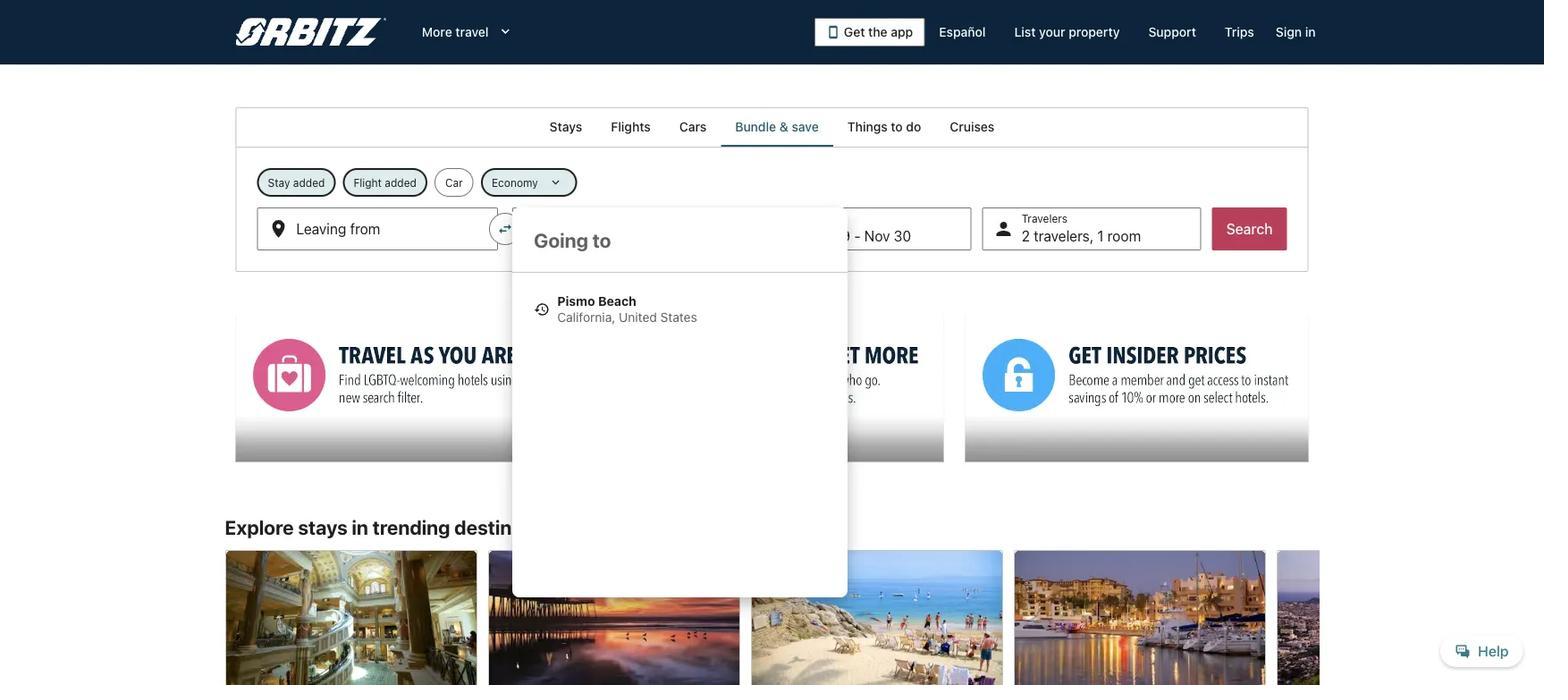 Task type: locate. For each thing, give the bounding box(es) containing it.
1 vertical spatial in
[[352, 516, 368, 539]]

español button
[[925, 16, 1000, 48]]

list your property link
[[1000, 16, 1135, 48]]

nov left 29
[[804, 228, 830, 245]]

puerto vallarta showing a beach, general coastal views and kayaking or canoeing image
[[751, 550, 1003, 685]]

in inside sign in dropdown button
[[1306, 25, 1316, 39]]

support link
[[1135, 16, 1211, 48]]

1
[[1098, 228, 1104, 245]]

in right stays
[[352, 516, 368, 539]]

orbitz logo image
[[236, 18, 386, 47]]

Going to text field
[[513, 208, 848, 272]]

list
[[1015, 25, 1036, 39]]

español
[[939, 25, 986, 39]]

flight
[[354, 176, 382, 189]]

2 travelers, 1 room button
[[983, 208, 1202, 250]]

1 horizontal spatial in
[[1306, 25, 1316, 39]]

0 horizontal spatial nov
[[804, 228, 830, 245]]

list your property
[[1015, 25, 1120, 39]]

tab list containing stays
[[236, 107, 1309, 147]]

added right flight on the top of page
[[385, 176, 417, 189]]

1 horizontal spatial added
[[385, 176, 417, 189]]

explore stays in trending destinations main content
[[0, 107, 1545, 685]]

1 horizontal spatial nov
[[865, 228, 890, 245]]

marina cabo san lucas which includes a marina, a coastal town and night scenes image
[[1014, 550, 1266, 685]]

states
[[661, 310, 697, 325]]

1 opens in a new window image from the left
[[600, 315, 616, 331]]

added
[[293, 176, 325, 189], [385, 176, 417, 189]]

1 horizontal spatial opens in a new window image
[[965, 315, 981, 331]]

show previous card image
[[214, 639, 236, 661]]

stays link
[[536, 107, 597, 147]]

get the app
[[844, 25, 914, 39]]

2 added from the left
[[385, 176, 417, 189]]

things
[[848, 119, 888, 134]]

your
[[1040, 25, 1066, 39]]

in inside explore stays in trending destinations main content
[[352, 516, 368, 539]]

1 added from the left
[[293, 176, 325, 189]]

cars
[[680, 119, 707, 134]]

0 horizontal spatial opens in a new window image
[[600, 315, 616, 331]]

added right stay
[[293, 176, 325, 189]]

in
[[1306, 25, 1316, 39], [352, 516, 368, 539]]

economy button
[[481, 168, 578, 197]]

save
[[792, 119, 819, 134]]

tab list
[[236, 107, 1309, 147]]

search button
[[1213, 208, 1288, 250]]

more
[[422, 25, 452, 39]]

30
[[894, 228, 912, 245]]

bundle
[[735, 119, 777, 134]]

car
[[445, 176, 463, 189]]

more travel
[[422, 25, 489, 39]]

opens in a new window image
[[600, 315, 616, 331], [965, 315, 981, 331]]

nov
[[804, 228, 830, 245], [865, 228, 890, 245]]

0 horizontal spatial added
[[293, 176, 325, 189]]

room
[[1108, 228, 1142, 245]]

0 horizontal spatial in
[[352, 516, 368, 539]]

things to do
[[848, 119, 922, 134]]

things to do link
[[833, 107, 936, 147]]

in right sign
[[1306, 25, 1316, 39]]

nov 29 - nov 30 button
[[765, 208, 972, 250]]

trips link
[[1211, 16, 1269, 48]]

2 opens in a new window image from the left
[[965, 315, 981, 331]]

travelers,
[[1034, 228, 1094, 245]]

destinations
[[455, 516, 569, 539]]

bundle & save
[[735, 119, 819, 134]]

flight added
[[354, 176, 417, 189]]

0 vertical spatial in
[[1306, 25, 1316, 39]]

pismo
[[557, 294, 595, 309]]

stays
[[550, 119, 583, 134]]

swap origin and destination values image
[[498, 221, 514, 237]]

cruises link
[[936, 107, 1009, 147]]

nov right -
[[865, 228, 890, 245]]

2
[[1022, 228, 1030, 245]]

search
[[1227, 220, 1273, 237]]



Task type: vqa. For each thing, say whether or not it's contained in the screenshot.
right in
yes



Task type: describe. For each thing, give the bounding box(es) containing it.
small image
[[534, 301, 550, 318]]

flights link
[[597, 107, 665, 147]]

economy
[[492, 176, 538, 189]]

-
[[855, 228, 861, 245]]

get
[[844, 25, 865, 39]]

cars link
[[665, 107, 721, 147]]

show next card image
[[1309, 639, 1331, 661]]

29
[[834, 228, 851, 245]]

tab list inside explore stays in trending destinations main content
[[236, 107, 1309, 147]]

added for stay added
[[293, 176, 325, 189]]

sign in button
[[1269, 16, 1323, 48]]

las vegas featuring interior views image
[[225, 550, 477, 685]]

opens in a new window image
[[235, 315, 251, 331]]

pismo beach california, united states
[[557, 294, 697, 325]]

more travel button
[[408, 16, 528, 48]]

california,
[[557, 310, 616, 325]]

stay
[[268, 176, 290, 189]]

do
[[906, 119, 922, 134]]

app
[[891, 25, 914, 39]]

stay added
[[268, 176, 325, 189]]

&
[[780, 119, 789, 134]]

nov 29 - nov 30
[[804, 228, 912, 245]]

trending
[[373, 516, 450, 539]]

get the app link
[[815, 18, 925, 47]]

beach
[[598, 294, 637, 309]]

explore
[[225, 516, 294, 539]]

bundle & save link
[[721, 107, 833, 147]]

stays
[[298, 516, 348, 539]]

the
[[869, 25, 888, 39]]

sign
[[1276, 25, 1302, 39]]

support
[[1149, 25, 1197, 39]]

flights
[[611, 119, 651, 134]]

united
[[619, 310, 657, 325]]

trips
[[1225, 25, 1255, 39]]

2 nov from the left
[[865, 228, 890, 245]]

download the app button image
[[826, 25, 841, 39]]

explore stays in trending destinations
[[225, 516, 569, 539]]

pismo beach featuring a sunset, views and tropical scenes image
[[488, 550, 740, 685]]

1 nov from the left
[[804, 228, 830, 245]]

added for flight added
[[385, 176, 417, 189]]

2 travelers, 1 room
[[1022, 228, 1142, 245]]

sign in
[[1276, 25, 1316, 39]]

travel
[[456, 25, 489, 39]]

to
[[891, 119, 903, 134]]

property
[[1069, 25, 1120, 39]]

cruises
[[950, 119, 995, 134]]



